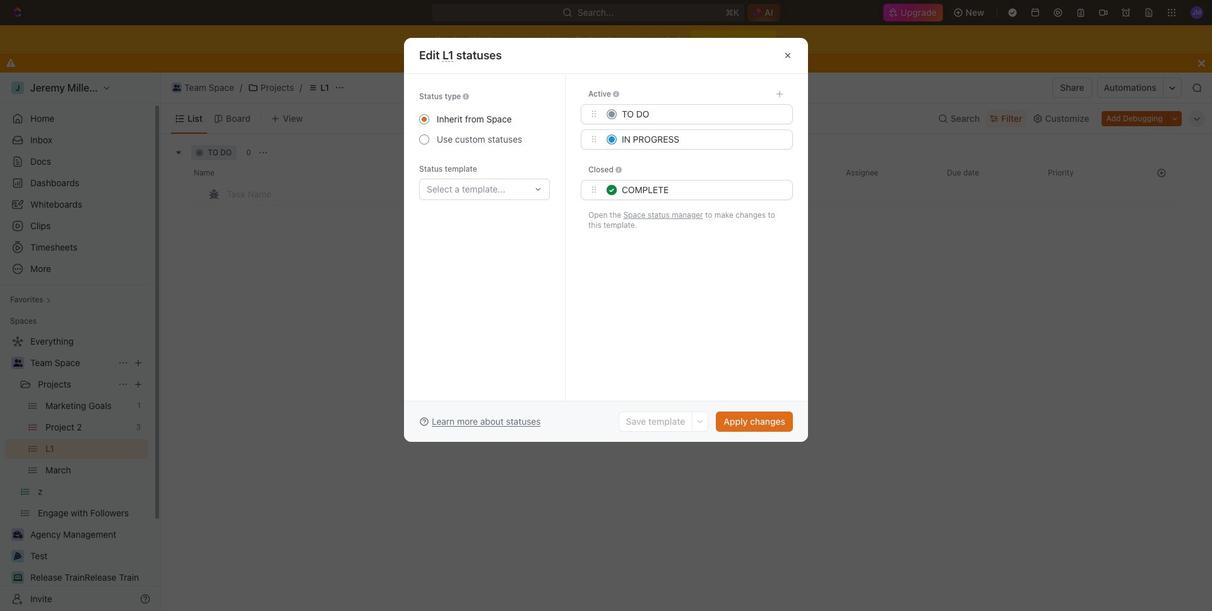 Task type: vqa. For each thing, say whether or not it's contained in the screenshot.
radio
yes



Task type: locate. For each thing, give the bounding box(es) containing it.
0 vertical spatial status name... text field
[[622, 105, 785, 124]]

option group
[[419, 109, 522, 150]]

tree
[[5, 331, 148, 611]]

1 vertical spatial user group image
[[13, 359, 22, 367]]

None radio
[[419, 114, 429, 124]]

user group image
[[173, 85, 181, 91], [13, 359, 22, 367]]

1 horizontal spatial user group image
[[173, 85, 181, 91]]

None radio
[[419, 134, 429, 145]]

Status name... text field
[[622, 181, 785, 200]]

0 horizontal spatial user group image
[[13, 359, 22, 367]]

tree inside sidebar navigation
[[5, 331, 148, 611]]

Status name... text field
[[622, 105, 785, 124], [622, 130, 785, 149]]

1 vertical spatial status name... text field
[[622, 130, 785, 149]]



Task type: describe. For each thing, give the bounding box(es) containing it.
1 status name... text field from the top
[[622, 105, 785, 124]]

user group image inside sidebar navigation
[[13, 359, 22, 367]]

Task Name text field
[[227, 184, 595, 204]]

0 vertical spatial user group image
[[173, 85, 181, 91]]

2 status name... text field from the top
[[622, 130, 785, 149]]

sidebar navigation
[[0, 73, 161, 611]]



